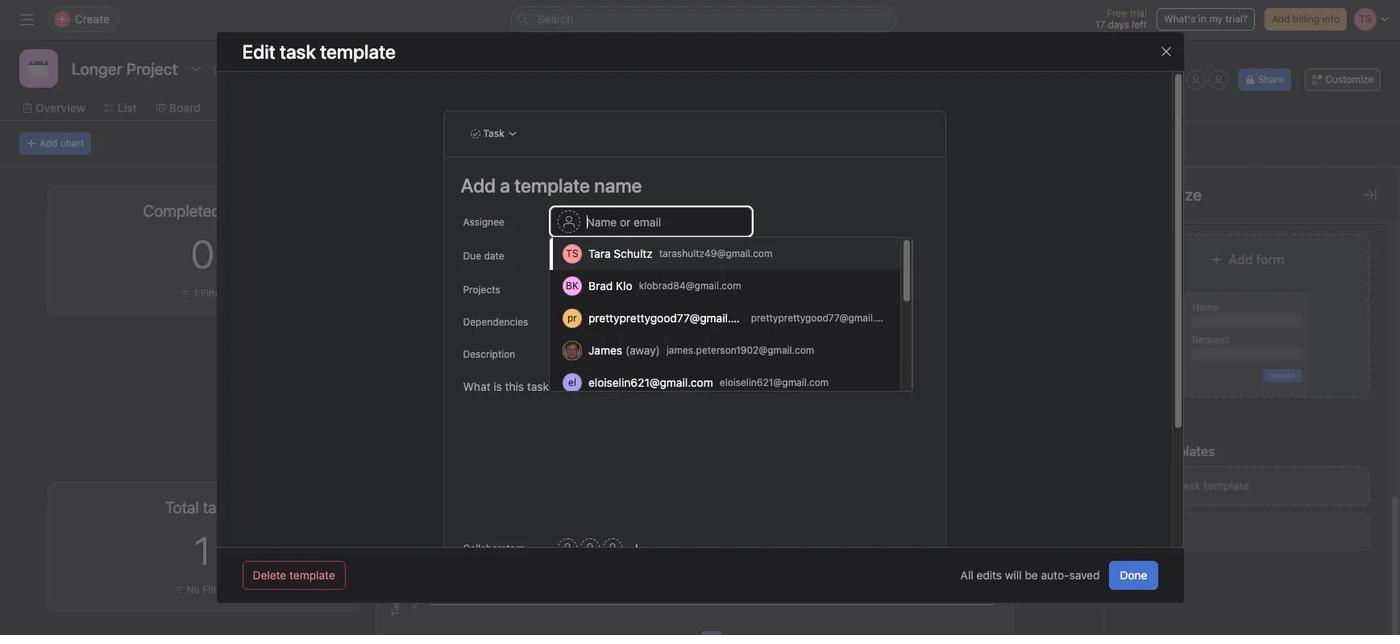 Task type: describe. For each thing, give the bounding box(es) containing it.
no filters button
[[170, 582, 236, 598]]

list
[[118, 101, 137, 115]]

1 vertical spatial form
[[1257, 252, 1285, 267]]

by section
[[481, 494, 536, 508]]

tara schultz option
[[550, 238, 901, 270]]

days
[[1109, 19, 1130, 31]]

close details image
[[1365, 189, 1378, 202]]

add for add chart
[[40, 137, 58, 149]]

no filters
[[187, 584, 231, 596]]

form inside automatically turn form submissions into tasks.
[[1223, 194, 1247, 207]]

prettyprettygood77@gmail.com prettyprettygood77@gmail.com
[[589, 311, 896, 325]]

tasks.
[[1125, 211, 1156, 225]]

submissions
[[1250, 194, 1314, 207]]

by
[[481, 198, 494, 211]]

search button
[[510, 6, 897, 32]]

be
[[1025, 569, 1039, 582]]

0 for completed tasks
[[191, 231, 214, 277]]

0 button for completed tasks
[[191, 231, 214, 277]]

edit
[[242, 40, 276, 63]]

task templates
[[1125, 444, 1216, 459]]

date
[[484, 250, 504, 262]]

automatically turn form submissions into tasks.
[[1125, 194, 1337, 225]]

james.peterson1902@gmail.com
[[667, 344, 815, 356]]

timeline link
[[220, 99, 278, 117]]

calendar
[[473, 101, 521, 115]]

Template Name text field
[[453, 167, 926, 204]]

what's in my trial? button
[[1157, 8, 1256, 31]]

el
[[569, 377, 577, 389]]

done button
[[1110, 561, 1159, 590]]

board
[[169, 101, 201, 115]]

free
[[1107, 7, 1128, 19]]

info
[[1323, 13, 1340, 25]]

Name or email text field
[[550, 207, 752, 236]]

free trial 17 days left
[[1096, 7, 1148, 31]]

all
[[961, 569, 974, 582]]

add chart button
[[19, 132, 91, 155]]

ja
[[567, 344, 578, 356]]

add to starred image
[[212, 62, 225, 75]]

ts inside the tara schultz option
[[566, 248, 579, 260]]

into
[[1318, 194, 1337, 207]]

edit task template
[[242, 40, 396, 63]]

all edits will be auto-saved
[[961, 569, 1100, 582]]

due date
[[463, 250, 504, 262]]

tara schultz tarashultz49@gmail.com
[[589, 247, 773, 261]]

task template
[[280, 40, 396, 63]]

3 filters
[[406, 436, 444, 448]]

add to projects button
[[550, 278, 636, 301]]

schultz
[[614, 247, 653, 261]]

eloiselin621@gmail.com inside eloiselin621@gmail.com eloiselin621@gmail.com
[[720, 377, 829, 389]]

add task template
[[1156, 479, 1250, 493]]

search list box
[[510, 6, 897, 32]]

add for add form
[[1230, 252, 1254, 267]]

delete template
[[253, 569, 335, 582]]

search
[[538, 12, 574, 26]]

list link
[[105, 99, 137, 117]]

projects
[[591, 283, 629, 295]]

prettyprettygood77@gmail.com inside prettyprettygood77@gmail.com prettyprettygood77@gmail.com
[[751, 312, 896, 324]]

3 filters button
[[386, 431, 451, 453]]

my
[[1210, 13, 1223, 25]]

messages
[[663, 101, 717, 115]]

done
[[1121, 569, 1148, 582]]

assignee
[[463, 216, 504, 228]]

1 inside "1 task template"
[[1047, 559, 1051, 571]]

chart
[[60, 137, 84, 149]]

tasks for by section
[[449, 494, 478, 508]]

1 vertical spatial customize
[[1125, 185, 1202, 204]]

completed tasks
[[143, 202, 262, 220]]

trial
[[1130, 7, 1148, 19]]

ts inside button
[[1168, 73, 1180, 85]]

auto-
[[1042, 569, 1070, 582]]

task button
[[463, 123, 525, 145]]

close image
[[1160, 45, 1173, 58]]

eloiselin621@gmail.com eloiselin621@gmail.com
[[589, 376, 829, 390]]

customize button
[[1306, 69, 1382, 91]]

1 filter for overdue tasks
[[1177, 287, 1208, 299]]

ts button
[[1164, 70, 1184, 90]]

billing
[[1293, 13, 1321, 25]]

timeline
[[233, 101, 278, 115]]

files link
[[736, 99, 774, 117]]

add form
[[1230, 252, 1285, 267]]

james (away) james.peterson1902@gmail.com
[[589, 344, 815, 357]]



Task type: locate. For each thing, give the bounding box(es) containing it.
1 vertical spatial incomplete
[[673, 365, 717, 410]]

customize down info
[[1326, 73, 1374, 85]]

0 vertical spatial task
[[1180, 479, 1201, 493]]

0 horizontal spatial customize
[[1125, 185, 1202, 204]]

filter for overdue tasks
[[1184, 287, 1208, 299]]

dependencies
[[463, 316, 528, 328]]

in
[[1199, 13, 1207, 25]]

add inside 'button'
[[1156, 479, 1177, 493]]

incomplete for incomplete tasks by completion status
[[387, 198, 446, 211]]

1 vertical spatial tasks
[[449, 494, 478, 508]]

1 horizontal spatial 1 filter button
[[1160, 286, 1212, 302]]

task
[[483, 127, 505, 140]]

add for add to projects
[[557, 283, 576, 295]]

add dependencies
[[557, 315, 644, 327]]

description
[[463, 348, 515, 361]]

1 horizontal spatial filter
[[1184, 287, 1208, 299]]

add left to
[[557, 283, 576, 295]]

add billing info button
[[1265, 8, 1348, 31]]

1 0 button from the left
[[191, 231, 214, 277]]

0 horizontal spatial 0
[[191, 231, 214, 277]]

james
[[589, 344, 623, 357]]

0 horizontal spatial form
[[1223, 194, 1247, 207]]

1 vertical spatial filters
[[202, 584, 231, 596]]

add for add dependencies
[[557, 315, 576, 327]]

task for 1
[[1054, 559, 1073, 571]]

messages link
[[650, 99, 717, 117]]

delete
[[253, 569, 287, 582]]

share button
[[1239, 69, 1292, 91]]

add billing info
[[1273, 13, 1340, 25]]

add down task templates
[[1156, 479, 1177, 493]]

collaborators
[[463, 543, 524, 555]]

0 vertical spatial form
[[1223, 194, 1247, 207]]

customize
[[1326, 73, 1374, 85], [1125, 185, 1202, 204]]

prettyprettygood77@gmail.com
[[589, 311, 754, 325], [751, 312, 896, 324]]

1 horizontal spatial 1 filter
[[1177, 287, 1208, 299]]

0 down overdue tasks
[[1175, 231, 1198, 277]]

turn
[[1199, 194, 1220, 207]]

automatically
[[1125, 194, 1195, 207]]

0 horizontal spatial filters
[[202, 584, 231, 596]]

1 filter button
[[177, 286, 229, 302], [1160, 286, 1212, 302]]

form
[[1223, 194, 1247, 207], [1257, 252, 1285, 267]]

0 vertical spatial filters
[[415, 436, 444, 448]]

add or remove collaborators image
[[632, 544, 641, 553]]

will
[[1006, 569, 1022, 582]]

0 vertical spatial incomplete
[[387, 198, 446, 211]]

tasks for by
[[449, 198, 478, 211]]

no
[[187, 584, 200, 596]]

task inside "1 task template"
[[1054, 559, 1073, 571]]

filter
[[201, 287, 225, 299], [1184, 287, 1208, 299]]

task
[[1180, 479, 1201, 493], [1054, 559, 1073, 571]]

0 horizontal spatial filter
[[201, 287, 225, 299]]

0 horizontal spatial eloiselin621@gmail.com
[[589, 376, 714, 390]]

add chart
[[40, 137, 84, 149]]

ts down close image
[[1168, 73, 1180, 85]]

task down task templates
[[1180, 479, 1201, 493]]

tasks left by section
[[449, 494, 478, 508]]

filters right no
[[202, 584, 231, 596]]

overview link
[[23, 99, 85, 117]]

edits
[[977, 569, 1003, 582]]

0 button
[[191, 231, 214, 277], [1175, 231, 1198, 277]]

bk
[[566, 280, 579, 292]]

1 horizontal spatial eloiselin621@gmail.com
[[720, 377, 829, 389]]

0 button down overdue tasks
[[1175, 231, 1198, 277]]

0 vertical spatial customize
[[1326, 73, 1374, 85]]

0 horizontal spatial ts
[[566, 248, 579, 260]]

template down task templates
[[1205, 479, 1250, 493]]

0 button down completed tasks
[[191, 231, 214, 277]]

klo
[[616, 279, 633, 293]]

eloiselin621@gmail.com
[[589, 376, 714, 390], [720, 377, 829, 389]]

1 filter from the left
[[201, 287, 225, 299]]

2 filter from the left
[[1184, 287, 1208, 299]]

1 horizontal spatial task
[[1180, 479, 1201, 493]]

task right the be
[[1054, 559, 1073, 571]]

add for add billing info
[[1273, 13, 1291, 25]]

(away)
[[626, 344, 660, 357]]

add inside button
[[40, 137, 58, 149]]

projects
[[463, 284, 500, 296]]

form right turn
[[1223, 194, 1247, 207]]

add inside "button"
[[557, 283, 576, 295]]

ts
[[1168, 73, 1180, 85], [566, 248, 579, 260]]

add down automatically turn form submissions into tasks.
[[1230, 252, 1254, 267]]

brad
[[589, 279, 613, 293]]

klobrad84@gmail.com
[[639, 280, 742, 292]]

filters right 3
[[415, 436, 444, 448]]

incomplete tasks by completion status
[[387, 198, 592, 211]]

0 horizontal spatial 1 filter button
[[177, 286, 229, 302]]

add for add task template
[[1156, 479, 1177, 493]]

name
[[1193, 302, 1219, 314]]

incomplete down "james (away) james.peterson1902@gmail.com"
[[673, 365, 717, 410]]

add left chart
[[40, 137, 58, 149]]

0 horizontal spatial task
[[1054, 559, 1073, 571]]

1 1 filter button from the left
[[177, 286, 229, 302]]

eloiselin621@gmail.com down (away)
[[589, 376, 714, 390]]

to
[[579, 283, 588, 295]]

1 filter button for completed tasks
[[177, 286, 229, 302]]

template right delete
[[290, 569, 335, 582]]

0 button for overdue tasks
[[1175, 231, 1198, 277]]

add task template button
[[1125, 466, 1370, 506]]

1 horizontal spatial ts
[[1168, 73, 1180, 85]]

template right the be
[[1040, 573, 1080, 586]]

filters
[[415, 436, 444, 448], [202, 584, 231, 596]]

0
[[191, 231, 214, 277], [1175, 231, 1198, 277]]

2 0 from the left
[[1175, 231, 1198, 277]]

1 vertical spatial task
[[1054, 559, 1073, 571]]

ts left "tara"
[[566, 248, 579, 260]]

2 1 filter button from the left
[[1160, 286, 1212, 302]]

1 0 from the left
[[191, 231, 214, 277]]

incomplete for incomplete
[[673, 365, 717, 410]]

2 horizontal spatial template
[[1205, 479, 1250, 493]]

calendar link
[[460, 99, 521, 117]]

1 vertical spatial ts
[[566, 248, 579, 260]]

left
[[1133, 19, 1148, 31]]

1 horizontal spatial template
[[1040, 573, 1080, 586]]

share
[[1259, 73, 1285, 85]]

1 horizontal spatial form
[[1257, 252, 1285, 267]]

1 task template
[[1040, 559, 1080, 586]]

2 vertical spatial incomplete
[[387, 494, 446, 508]]

calendar image
[[29, 59, 48, 78]]

customize up tasks.
[[1125, 185, 1202, 204]]

1
[[193, 287, 198, 299], [1177, 287, 1182, 299], [194, 528, 211, 573], [1047, 559, 1051, 571]]

dependencies
[[579, 315, 644, 327]]

1 horizontal spatial customize
[[1326, 73, 1374, 85]]

3
[[406, 436, 412, 448]]

1 horizontal spatial filters
[[415, 436, 444, 448]]

1 horizontal spatial 0
[[1175, 231, 1198, 277]]

0 down completed tasks
[[191, 231, 214, 277]]

add dependencies button
[[550, 311, 651, 333]]

1 horizontal spatial 0 button
[[1175, 231, 1198, 277]]

overview
[[35, 101, 85, 115]]

pr
[[568, 312, 577, 324]]

1 tasks from the top
[[449, 198, 478, 211]]

0 horizontal spatial 0 button
[[191, 231, 214, 277]]

customize inside "dropdown button"
[[1326, 73, 1374, 85]]

tasks
[[449, 198, 478, 211], [449, 494, 478, 508]]

1 1 filter from the left
[[193, 287, 225, 299]]

saved
[[1070, 569, 1100, 582]]

0 horizontal spatial 1 filter
[[193, 287, 225, 299]]

0 horizontal spatial template
[[290, 569, 335, 582]]

task inside 'button'
[[1180, 479, 1201, 493]]

2 tasks from the top
[[449, 494, 478, 508]]

tasks left by
[[449, 198, 478, 211]]

template inside the add task template 'button'
[[1205, 479, 1250, 493]]

None text field
[[68, 54, 182, 83]]

eloiselin621@gmail.com down james.peterson1902@gmail.com
[[720, 377, 829, 389]]

filters for 3 filters
[[415, 436, 444, 448]]

2 1 filter from the left
[[1177, 287, 1208, 299]]

incomplete down 3 filters button
[[387, 494, 446, 508]]

filters for no filters
[[202, 584, 231, 596]]

template for add task template
[[1205, 479, 1250, 493]]

trial?
[[1226, 13, 1248, 25]]

template
[[1205, 479, 1250, 493], [290, 569, 335, 582], [1040, 573, 1080, 586]]

tara
[[589, 247, 611, 261]]

incomplete left by
[[387, 198, 446, 211]]

0 vertical spatial ts
[[1168, 73, 1180, 85]]

incomplete for incomplete tasks by section
[[387, 494, 446, 508]]

template for 1 task template
[[1040, 573, 1080, 586]]

add to projects
[[557, 283, 629, 295]]

task for add
[[1180, 479, 1201, 493]]

2 0 button from the left
[[1175, 231, 1198, 277]]

tarashultz49@gmail.com
[[659, 248, 773, 260]]

0 vertical spatial tasks
[[449, 198, 478, 211]]

files
[[749, 101, 774, 115]]

completion status
[[497, 198, 592, 211]]

what's in my trial?
[[1165, 13, 1248, 25]]

1 filter for completed tasks
[[193, 287, 225, 299]]

1 filter button for overdue tasks
[[1160, 286, 1212, 302]]

form down submissions
[[1257, 252, 1285, 267]]

dashboard
[[553, 101, 612, 115]]

brad klo klobrad84@gmail.com
[[589, 279, 742, 293]]

template inside delete template button
[[290, 569, 335, 582]]

delete template button
[[242, 561, 346, 590]]

17
[[1096, 19, 1106, 31]]

0 for overdue tasks
[[1175, 231, 1198, 277]]

filter for completed tasks
[[201, 287, 225, 299]]

incomplete tasks by section
[[387, 494, 536, 508]]

add up 'ja'
[[557, 315, 576, 327]]

add left billing
[[1273, 13, 1291, 25]]

board link
[[156, 99, 201, 117]]



Task type: vqa. For each thing, say whether or not it's contained in the screenshot.
Projects ELEMENT
no



